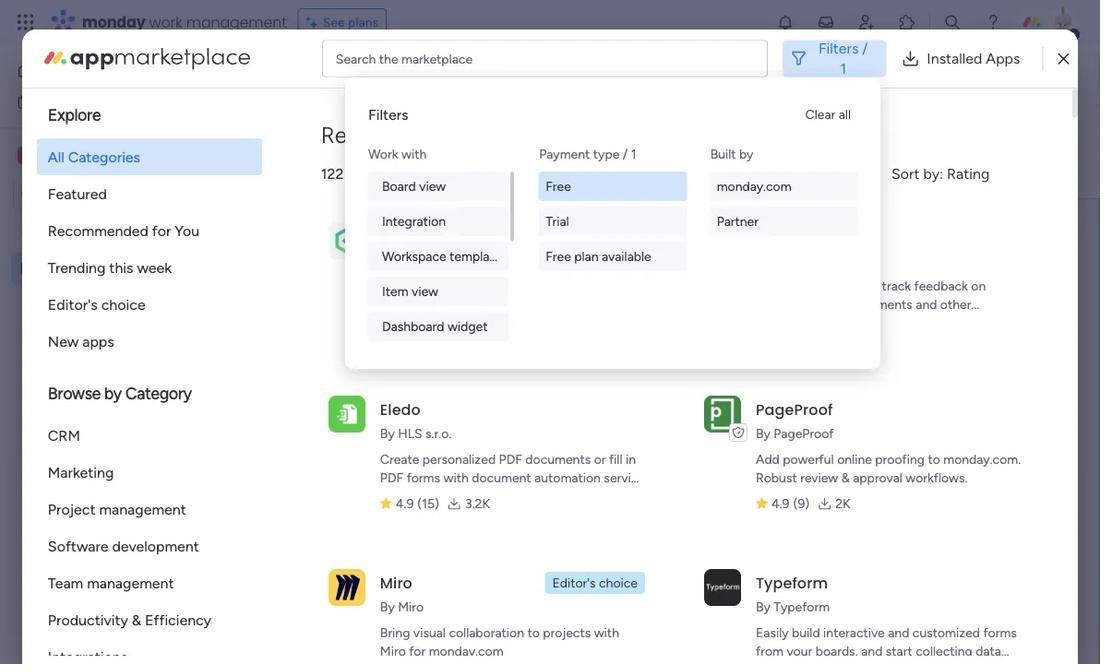Task type: locate. For each thing, give the bounding box(es) containing it.
well- left week
[[104, 261, 132, 276]]

with
[[401, 146, 427, 162], [609, 278, 634, 294], [443, 470, 469, 486], [594, 625, 619, 641]]

question
[[450, 325, 507, 343]]

1 vertical spatial work
[[62, 94, 90, 110]]

on up other
[[971, 278, 986, 294]]

for right a
[[490, 288, 509, 306]]

0 horizontal spatial work
[[62, 94, 90, 110]]

efficiency
[[145, 611, 211, 629]]

1 vertical spatial or
[[594, 452, 606, 467]]

by inside typeform by typeform
[[756, 599, 771, 615]]

1 vertical spatial typeform
[[774, 599, 830, 615]]

2 horizontal spatial the
[[894, 307, 916, 324]]

2 easily from the top
[[756, 625, 789, 641]]

1 inside filters / 1
[[840, 60, 846, 78]]

simply
[[702, 307, 744, 324]]

1 horizontal spatial being
[[451, 62, 515, 93]]

1 vertical spatial survey
[[167, 261, 205, 276]]

2 horizontal spatial 1
[[1022, 70, 1027, 85]]

your right "task"
[[613, 307, 642, 324]]

employee inside list box
[[43, 261, 101, 276]]

view down powered by
[[419, 179, 446, 194]]

app logo image for bring visual collaboration to projects with miro for monday.com
[[328, 569, 365, 606]]

1 horizontal spatial pdf
[[499, 452, 522, 467]]

review up images,
[[829, 278, 867, 294]]

0 horizontal spatial documents
[[525, 452, 591, 467]]

s.r.o.
[[426, 426, 451, 442]]

built
[[710, 146, 736, 162]]

workflows.
[[906, 470, 968, 486]]

pageproof up powerful
[[774, 426, 834, 442]]

app logo image left ziflow
[[704, 222, 741, 259]]

new
[[48, 333, 79, 350]]

1 horizontal spatial build
[[792, 625, 820, 641]]

0 horizontal spatial in
[[599, 288, 610, 306]]

miro up by miro
[[380, 573, 412, 593]]

apps down work
[[347, 165, 379, 182]]

1 horizontal spatial editor's choice
[[552, 575, 638, 591]]

choice left submit
[[599, 575, 638, 591]]

work up apps marketplace image
[[149, 12, 182, 32]]

0 horizontal spatial filters
[[368, 106, 408, 123]]

fill
[[448, 307, 462, 324], [609, 452, 623, 467]]

better down wellness
[[767, 380, 807, 398]]

& down 'online'
[[841, 470, 850, 486]]

edit
[[287, 160, 310, 175]]

employee well-being survey up form
[[281, 62, 594, 93]]

documents down track
[[847, 297, 913, 312]]

1 vertical spatial this
[[614, 288, 638, 306]]

or up 'service'
[[594, 452, 606, 467]]

for left you
[[152, 222, 171, 240]]

miro up bring
[[398, 599, 424, 615]]

pageproof by pageproof
[[756, 399, 834, 442]]

to inside bring visual collaboration to projects with miro for monday.com
[[527, 625, 540, 641]]

free for free
[[546, 179, 571, 194]]

form form
[[245, 199, 1098, 665]]

0 horizontal spatial build
[[447, 489, 475, 504]]

add?
[[604, 396, 642, 417]]

1 vertical spatial &
[[841, 470, 850, 486]]

board
[[382, 179, 416, 194], [72, 229, 106, 245]]

1 vertical spatial choice
[[599, 575, 638, 591]]

2 horizontal spatial form
[[973, 159, 1000, 175]]

dashboard widget
[[382, 319, 488, 335]]

0 horizontal spatial fill
[[448, 307, 462, 324]]

/ right invite
[[1014, 70, 1019, 85]]

monday work management
[[82, 12, 287, 32]]

free down payment
[[546, 179, 571, 194]]

fill up 'service'
[[609, 452, 623, 467]]

filters for filters / 1
[[819, 40, 859, 57]]

my work button
[[11, 87, 198, 117]]

1 vertical spatial miro
[[398, 599, 424, 615]]

apps marketplace image
[[44, 48, 250, 70]]

1 4.9 from the left
[[396, 496, 414, 512]]

work inside button
[[62, 94, 90, 110]]

1 vertical spatial /
[[1014, 70, 1019, 85]]

editor's
[[48, 296, 98, 313], [552, 575, 596, 591]]

see
[[323, 14, 345, 30]]

by inside pageproof by pageproof
[[756, 426, 771, 442]]

personalized
[[423, 452, 496, 467]]

0 horizontal spatial &
[[132, 611, 141, 629]]

monday
[[82, 12, 145, 32]]

to
[[598, 362, 612, 380], [750, 380, 764, 398], [585, 396, 600, 417], [928, 452, 940, 467], [527, 625, 540, 641]]

/ inside filters / 1
[[862, 40, 868, 57]]

app logo image left by miro
[[328, 569, 365, 606]]

collecting
[[916, 644, 973, 659]]

collaboration
[[449, 625, 524, 641]]

monday.com
[[717, 179, 792, 194], [429, 644, 504, 659]]

by for typeform
[[756, 599, 771, 615]]

survey down you
[[167, 261, 205, 276]]

filters / 1 button
[[783, 38, 886, 79]]

form left link
[[973, 159, 1000, 175]]

out
[[466, 307, 488, 324]]

0 horizontal spatial this
[[109, 259, 133, 276]]

app logo image for create personalized pdf documents or fill in pdf forms with document automation service eledo. just build your template, everything else is automatic.
[[328, 396, 365, 433]]

4.9 for pageproof
[[772, 496, 790, 512]]

1 vertical spatial forms
[[983, 625, 1017, 641]]

0 horizontal spatial form
[[313, 160, 341, 175]]

filters inside filters / 1
[[819, 40, 859, 57]]

board inside "button"
[[382, 179, 416, 194]]

0 vertical spatial view
[[419, 179, 446, 194]]

fill left out
[[448, 307, 462, 324]]

installed
[[927, 50, 982, 67]]

being inside list box
[[132, 261, 164, 276]]

we
[[538, 362, 558, 380]]

home button
[[11, 55, 198, 85]]

in up using at right
[[599, 288, 610, 306]]

1 right invite
[[1022, 70, 1027, 85]]

by for pageproof
[[756, 426, 771, 442]]

form right edit
[[313, 160, 341, 175]]

with
[[420, 362, 451, 380]]

marketing
[[48, 464, 114, 481]]

approval
[[853, 470, 903, 486]]

dapulse x slim image
[[1058, 48, 1069, 70]]

your down hope
[[570, 380, 599, 398]]

forms inside the easily build interactive and customized forms from your boards, and start collecting data instantly
[[983, 625, 1017, 641]]

list box containing first board
[[0, 218, 235, 533]]

1 horizontal spatial fill
[[609, 452, 623, 467]]

apps image
[[898, 13, 916, 31]]

inbox image
[[817, 13, 835, 31]]

by
[[380, 252, 395, 268], [380, 426, 395, 442], [756, 426, 771, 442], [380, 599, 395, 615], [756, 599, 771, 615]]

free for free plan available
[[546, 249, 571, 264]]

0 horizontal spatial better
[[662, 362, 702, 380]]

1 inside 'button'
[[1022, 70, 1027, 85]]

0 vertical spatial &
[[870, 278, 879, 294]]

0 vertical spatial well-
[[395, 62, 451, 93]]

show board description image
[[607, 68, 629, 87]]

1 vertical spatial build
[[792, 625, 820, 641]]

all
[[839, 107, 851, 122]]

2 vertical spatial miro
[[380, 644, 406, 659]]

0 horizontal spatial employee well-being survey
[[43, 261, 205, 276]]

help image
[[984, 13, 1002, 31]]

plan
[[574, 249, 599, 264]]

miro inside bring visual collaboration to projects with miro for monday.com
[[380, 644, 406, 659]]

2 4.9 from the left
[[772, 496, 790, 512]]

1 vertical spatial apps
[[82, 333, 114, 350]]

0 horizontal spatial choice
[[101, 296, 145, 313]]

0 horizontal spatial forms
[[407, 470, 440, 486]]

0 horizontal spatial apps
[[82, 333, 114, 350]]

on inside the with these result, we hope to have a better pulse on wellness at our organization and bring your relevant programming to better support you.
[[744, 362, 761, 380]]

/ for invite
[[1014, 70, 1019, 85]]

1 vertical spatial a
[[651, 362, 658, 380]]

form inside 'edit form' button
[[313, 160, 341, 175]]

0 vertical spatial documents
[[847, 297, 913, 312]]

1 horizontal spatial well-
[[395, 62, 451, 93]]

view
[[419, 179, 446, 194], [412, 284, 438, 299]]

list box
[[0, 218, 235, 533]]

payment type / 1
[[539, 146, 636, 162]]

invite members image
[[857, 13, 876, 31]]

write
[[748, 307, 781, 324]]

0 horizontal spatial the
[[379, 51, 398, 66]]

board up trending
[[72, 229, 106, 245]]

free left plan
[[546, 249, 571, 264]]

review down powerful
[[800, 470, 838, 486]]

2 horizontal spatial by
[[739, 146, 754, 162]]

you left the want
[[512, 396, 540, 417]]

by inside the carbonto-do suite by carbonweb
[[380, 252, 395, 268]]

4.9 left (15)
[[396, 496, 414, 512]]

2 free from the top
[[546, 249, 571, 264]]

item view button
[[367, 277, 509, 306]]

easily share, review & track feedback on videos, images, documents and other creative assets.
[[756, 278, 986, 331]]

(15)
[[418, 496, 439, 512]]

monday.com down collaboration
[[429, 644, 504, 659]]

and
[[414, 278, 435, 294], [916, 297, 937, 312], [505, 380, 529, 398], [888, 625, 909, 641], [861, 644, 883, 659]]

& left track
[[870, 278, 879, 294]]

by right built
[[739, 146, 754, 162]]

automated
[[515, 297, 579, 312]]

fill inside create personalized pdf documents or fill in pdf forms with document automation service eledo. just build your template, everything else is automatic.
[[609, 452, 623, 467]]

form down participating
[[540, 307, 571, 324]]

marketplace
[[401, 51, 473, 66]]

easily inside the easily build interactive and customized forms from your boards, and start collecting data instantly
[[756, 625, 789, 641]]

project
[[48, 501, 95, 518]]

1 horizontal spatial the
[[514, 307, 536, 324]]

1 horizontal spatial &
[[841, 470, 850, 486]]

1 horizontal spatial form
[[540, 307, 571, 324]]

apps
[[347, 165, 379, 182], [82, 333, 114, 350]]

0 horizontal spatial on
[[744, 362, 761, 380]]

0 vertical spatial board
[[382, 179, 416, 194]]

you right that on the top of the page
[[896, 288, 920, 306]]

0 vertical spatial build
[[447, 489, 475, 504]]

app logo image down 122 apps
[[328, 222, 365, 259]]

and up carbonto-
[[414, 278, 435, 294]]

a right as
[[567, 278, 573, 294]]

a right have
[[651, 362, 658, 380]]

1 vertical spatial employee well-being survey
[[43, 261, 205, 276]]

view up can
[[412, 284, 438, 299]]

pdf up eledo.
[[380, 470, 403, 486]]

eledo
[[380, 399, 421, 420]]

1 vertical spatial board
[[72, 229, 106, 245]]

with inside bring visual collaboration to projects with miro for monday.com
[[594, 625, 619, 641]]

1 vertical spatial fill
[[609, 452, 623, 467]]

by left hls
[[380, 426, 395, 442]]

0 vertical spatial better
[[662, 362, 702, 380]]

2 horizontal spatial /
[[1014, 70, 1019, 85]]

0 horizontal spatial survey
[[167, 261, 205, 276]]

filters
[[819, 40, 859, 57], [368, 106, 408, 123]]

you inside 14. anything you want to add? group
[[512, 396, 540, 417]]

2 horizontal spatial &
[[870, 278, 879, 294]]

0 vertical spatial miro
[[380, 573, 412, 593]]

browse
[[48, 384, 101, 404]]

by up "from"
[[756, 599, 771, 615]]

monday.com inside button
[[717, 179, 792, 194]]

1 vertical spatial on
[[744, 362, 761, 380]]

monday.com up partner
[[717, 179, 792, 194]]

0 vertical spatial review
[[829, 278, 867, 294]]

fill inside thank you for participating in this employee wellbeing survey! know that you can fill out for the form using your name or simply write 'anonymous' for the first question if you prefer.
[[448, 307, 462, 324]]

1 horizontal spatial /
[[862, 40, 868, 57]]

forms up just at the left
[[407, 470, 440, 486]]

on right pulse
[[744, 362, 761, 380]]

select product image
[[17, 13, 35, 31]]

survey left show board description image
[[521, 62, 594, 93]]

new apps
[[48, 333, 114, 350]]

filters down inbox image
[[819, 40, 859, 57]]

this down the employee wellbeing survey at top
[[614, 288, 638, 306]]

see plans button
[[298, 8, 387, 36]]

1 horizontal spatial employee
[[281, 62, 390, 93]]

view inside button
[[412, 284, 438, 299]]

/ down invite members icon
[[862, 40, 868, 57]]

filters up work
[[368, 106, 408, 123]]

1 horizontal spatial this
[[614, 288, 638, 306]]

5
[[396, 323, 403, 338]]

0 vertical spatial /
[[862, 40, 868, 57]]

1 horizontal spatial better
[[767, 380, 807, 398]]

suite
[[487, 226, 525, 246]]

0 vertical spatial apps
[[347, 165, 379, 182]]

1 right the type
[[631, 146, 636, 162]]

all
[[48, 148, 64, 166]]

app logo image
[[328, 222, 365, 259], [704, 222, 741, 259], [328, 396, 365, 433], [704, 396, 741, 433], [328, 569, 365, 606], [704, 569, 741, 606]]

editor's choice
[[48, 296, 145, 313], [552, 575, 638, 591]]

& left efficiency
[[132, 611, 141, 629]]

0 vertical spatial forms
[[407, 470, 440, 486]]

1 easily from the top
[[756, 278, 789, 294]]

the right search on the left of the page
[[379, 51, 398, 66]]

hls
[[398, 426, 422, 442]]

forms up data
[[983, 625, 1017, 641]]

clear
[[805, 107, 835, 122]]

app logo image down pulse
[[704, 396, 741, 433]]

build up automatic.
[[447, 489, 475, 504]]

with right projects
[[594, 625, 619, 641]]

app logo image left eledo
[[328, 396, 365, 433]]

0 vertical spatial a
[[567, 278, 573, 294]]

and down result,
[[505, 380, 529, 398]]

is
[[406, 507, 415, 523]]

/ right the type
[[623, 146, 628, 162]]

forms inside create personalized pdf documents or fill in pdf forms with document automation service eledo. just build your template, everything else is automatic.
[[407, 470, 440, 486]]

0 vertical spatial or
[[685, 307, 699, 324]]

by miro
[[380, 599, 424, 615]]

by inside eledo by hls s.r.o.
[[380, 426, 395, 442]]

payment
[[539, 146, 590, 162]]

team
[[48, 575, 83, 592]]

4.9 left the (9)
[[772, 496, 790, 512]]

1 vertical spatial well-
[[104, 261, 132, 276]]

1 free from the top
[[546, 179, 571, 194]]

0 horizontal spatial board
[[72, 229, 106, 245]]

0 vertical spatial on
[[971, 278, 986, 294]]

1 horizontal spatial by
[[432, 159, 448, 176]]

the down track
[[894, 307, 916, 324]]

editor's choice up projects
[[552, 575, 638, 591]]

0 vertical spatial editor's choice
[[48, 296, 145, 313]]

sort
[[892, 165, 920, 182]]

easily
[[756, 278, 789, 294], [756, 625, 789, 641]]

work right the my
[[62, 94, 90, 110]]

or down employee
[[685, 307, 699, 324]]

search everything image
[[943, 13, 962, 31]]

just
[[419, 489, 443, 504]]

main
[[42, 147, 75, 164]]

crm
[[48, 427, 80, 444]]

easily inside easily share, review & track feedback on videos, images, documents and other creative assets.
[[756, 278, 789, 294]]

/ inside 'button'
[[1014, 70, 1019, 85]]

can
[[420, 307, 444, 324]]

free inside button
[[546, 179, 571, 194]]

the up if
[[514, 307, 536, 324]]

else
[[380, 507, 403, 523]]

easily up "from"
[[756, 625, 789, 641]]

1 horizontal spatial in
[[626, 452, 636, 467]]

employee inside form form
[[420, 245, 567, 286]]

this left week
[[109, 259, 133, 276]]

1 horizontal spatial forms
[[983, 625, 1017, 641]]

view inside "button"
[[419, 179, 446, 194]]

table button
[[280, 103, 353, 133]]

by up board view
[[432, 159, 448, 176]]

editor's up projects
[[552, 575, 596, 591]]

copy form link button
[[904, 153, 1030, 182]]

form inside copy form link button
[[973, 159, 1000, 175]]

14.
[[419, 396, 438, 417]]

pageproof down wellness
[[756, 399, 833, 420]]

1 vertical spatial review
[[800, 470, 838, 486]]

well- up form
[[395, 62, 451, 93]]

and down feedback
[[916, 297, 937, 312]]

1 vertical spatial easily
[[756, 625, 789, 641]]

employee well-being survey down recommended for you
[[43, 261, 205, 276]]

help
[[959, 617, 992, 636]]

and inside easily share, review & track feedback on videos, images, documents and other creative assets.
[[916, 297, 937, 312]]

your up instantly
[[787, 644, 812, 659]]

start
[[886, 644, 913, 659]]

4.9 (9)
[[772, 496, 810, 512]]

choice down trending this week
[[101, 296, 145, 313]]

1 vertical spatial pdf
[[380, 470, 403, 486]]

partner
[[717, 214, 759, 229]]

app logo image for easily build interactive and customized forms from your boards, and start collecting data instantly
[[704, 569, 741, 606]]

and inside the with these result, we hope to have a better pulse on wellness at our organization and bring your relevant programming to better support you.
[[505, 380, 529, 398]]

workspace image
[[18, 145, 36, 166]]

1 horizontal spatial documents
[[847, 297, 913, 312]]

form for edit
[[313, 160, 341, 175]]

recommended
[[48, 222, 148, 240]]

1 vertical spatial view
[[412, 284, 438, 299]]

robust
[[756, 470, 797, 486]]

documents up automation
[[525, 452, 591, 467]]

1 horizontal spatial a
[[651, 362, 658, 380]]

installed apps
[[927, 50, 1020, 67]]

apps right "new"
[[82, 333, 114, 350]]

1 vertical spatial free
[[546, 249, 571, 264]]

with down personalized
[[443, 470, 469, 486]]

from
[[756, 644, 784, 659]]

your inside the easily build interactive and customized forms from your boards, and start collecting data instantly
[[787, 644, 812, 659]]

0 horizontal spatial or
[[594, 452, 606, 467]]

1 vertical spatial monday.com
[[429, 644, 504, 659]]

by up add
[[756, 426, 771, 442]]

better up programming
[[662, 362, 702, 380]]

0 vertical spatial in
[[599, 288, 610, 306]]

carbonto-
[[380, 226, 463, 246]]

and up start
[[888, 625, 909, 641]]

option
[[0, 221, 235, 224]]

documents inside easily share, review & track feedback on videos, images, documents and other creative assets.
[[847, 297, 913, 312]]

anything
[[442, 396, 509, 417]]

to inside the add powerful online proofing to monday.com. robust review & approval workflows.
[[928, 452, 940, 467]]

your
[[613, 307, 642, 324], [570, 380, 599, 398], [478, 489, 504, 504], [787, 644, 812, 659]]

board inside list box
[[72, 229, 106, 245]]

your inside create personalized pdf documents or fill in pdf forms with document automation service eledo. just build your template, everything else is automatic.
[[478, 489, 504, 504]]

build inside create personalized pdf documents or fill in pdf forms with document automation service eledo. just build your template, everything else is automatic.
[[447, 489, 475, 504]]

122
[[321, 165, 344, 182]]

free inside 'button'
[[546, 249, 571, 264]]

form
[[973, 159, 1000, 175], [313, 160, 341, 175], [540, 307, 571, 324]]

editor's choice down trending this week
[[48, 296, 145, 313]]

0 horizontal spatial editor's
[[48, 296, 98, 313]]

1 vertical spatial better
[[767, 380, 807, 398]]

a inside track and manage daily tasks as a team with carbonto-do. a free automated task management system.
[[567, 278, 573, 294]]

your inside thank you for participating in this employee wellbeing survey! know that you can fill out for the form using your name or simply write 'anonymous' for the first question if you prefer.
[[613, 307, 642, 324]]

by for powered
[[432, 159, 448, 176]]

being
[[451, 62, 515, 93], [132, 261, 164, 276]]

pdf up document
[[499, 452, 522, 467]]

14. anything you want to add? group
[[419, 383, 914, 575]]

easily up videos,
[[756, 278, 789, 294]]

1 left activity
[[840, 60, 846, 78]]

build up boards,
[[792, 625, 820, 641]]

0 horizontal spatial 4.9
[[396, 496, 414, 512]]

form inside thank you for participating in this employee wellbeing survey! know that you can fill out for the form using your name or simply write 'anonymous' for the first question if you prefer.
[[540, 307, 571, 324]]

1 vertical spatial being
[[132, 261, 164, 276]]



Task type: vqa. For each thing, say whether or not it's contained in the screenshot.
1 image
no



Task type: describe. For each thing, give the bounding box(es) containing it.
0 horizontal spatial editor's choice
[[48, 296, 145, 313]]

1 horizontal spatial employee well-being survey
[[281, 62, 594, 93]]

first
[[43, 229, 69, 245]]

this inside thank you for participating in this employee wellbeing survey! know that you can fill out for the form using your name or simply write 'anonymous' for the first question if you prefer.
[[614, 288, 638, 306]]

software
[[48, 538, 108, 555]]

home
[[42, 62, 78, 78]]

app logo image for track and manage daily tasks as a team with carbonto-do. a free automated task management system.
[[328, 222, 365, 259]]

by up bring
[[380, 599, 395, 615]]

notifications image
[[776, 13, 795, 31]]

employee
[[641, 288, 705, 306]]

(9)
[[793, 496, 810, 512]]

monday.com inside bring visual collaboration to projects with miro for monday.com
[[429, 644, 504, 659]]

Search in workspace field
[[39, 185, 154, 206]]

m
[[21, 148, 32, 163]]

create personalized pdf documents or fill in pdf forms with document automation service eledo. just build your template, everything else is automatic.
[[380, 452, 645, 523]]

template
[[450, 249, 501, 264]]

& inside the add powerful online proofing to monday.com. robust review & approval workflows.
[[841, 470, 850, 486]]

edit form button
[[280, 153, 348, 182]]

& inside easily share, review & track feedback on videos, images, documents and other creative assets.
[[870, 278, 879, 294]]

trending
[[48, 259, 106, 276]]

projects
[[543, 625, 591, 641]]

easily for typeform
[[756, 625, 789, 641]]

widget
[[448, 319, 488, 335]]

workspace selection element
[[18, 144, 154, 168]]

first board
[[43, 229, 106, 245]]

add to favorites image
[[638, 68, 657, 86]]

productivity
[[48, 611, 128, 629]]

1 vertical spatial editor's choice
[[552, 575, 638, 591]]

wellbeing
[[575, 245, 723, 286]]

template,
[[507, 489, 562, 504]]

1 for invite
[[1022, 70, 1027, 85]]

or inside create personalized pdf documents or fill in pdf forms with document automation service eledo. just build your template, everything else is automatic.
[[594, 452, 606, 467]]

anything you want to add? element
[[419, 396, 642, 417]]

with right work
[[401, 146, 427, 162]]

board view button
[[367, 172, 509, 201]]

you right if
[[523, 325, 547, 343]]

documents inside create personalized pdf documents or fill in pdf forms with document automation service eledo. just build your template, everything else is automatic.
[[525, 452, 591, 467]]

4.9 for eledo
[[396, 496, 414, 512]]

and down interactive
[[861, 644, 883, 659]]

by for browse
[[104, 384, 122, 404]]

14. anything you want to add?
[[419, 396, 642, 417]]

project management
[[48, 501, 186, 518]]

0 horizontal spatial pdf
[[380, 470, 403, 486]]

a
[[470, 297, 479, 312]]

visual
[[413, 625, 446, 641]]

activity button
[[849, 63, 937, 92]]

productivity & efficiency
[[48, 611, 211, 629]]

work for monday
[[149, 12, 182, 32]]

to inside 14. anything you want to add? group
[[585, 396, 600, 417]]

eledo.
[[380, 489, 415, 504]]

in inside thank you for participating in this employee wellbeing survey! know that you can fill out for the form using your name or simply write 'anonymous' for the first question if you prefer.
[[599, 288, 610, 306]]

your inside the with these result, we hope to have a better pulse on wellness at our organization and bring your relevant programming to better support you.
[[570, 380, 599, 398]]

with inside create personalized pdf documents or fill in pdf forms with document automation service eledo. just build your template, everything else is automatic.
[[443, 470, 469, 486]]

0 vertical spatial this
[[109, 259, 133, 276]]

public board image
[[19, 260, 37, 277]]

(7)
[[407, 323, 423, 338]]

for inside bring visual collaboration to projects with miro for monday.com
[[409, 644, 426, 659]]

2 vertical spatial /
[[623, 146, 628, 162]]

customized
[[913, 625, 980, 641]]

everything
[[565, 489, 626, 504]]

videos,
[[756, 297, 797, 312]]

submit button
[[628, 575, 705, 612]]

my work
[[41, 94, 90, 110]]

trial
[[546, 214, 569, 229]]

invite
[[978, 70, 1010, 85]]

workforms logo image
[[456, 153, 560, 182]]

search
[[336, 51, 376, 66]]

0 horizontal spatial 1
[[631, 146, 636, 162]]

my
[[41, 94, 58, 110]]

you.
[[866, 380, 893, 398]]

powered by
[[370, 159, 448, 176]]

0 vertical spatial choice
[[101, 296, 145, 313]]

in inside create personalized pdf documents or fill in pdf forms with document automation service eledo. just build your template, everything else is automatic.
[[626, 452, 636, 467]]

workspace
[[78, 147, 151, 164]]

see plans
[[323, 14, 379, 30]]

and inside track and manage daily tasks as a team with carbonto-do. a free automated task management system.
[[414, 278, 435, 294]]

'anonymous'
[[784, 307, 868, 324]]

workspace template
[[382, 249, 501, 264]]

item view
[[382, 284, 438, 299]]

by for eledo
[[380, 426, 395, 442]]

images,
[[800, 297, 844, 312]]

form button
[[353, 103, 410, 133]]

document
[[472, 470, 531, 486]]

1 vertical spatial pageproof
[[774, 426, 834, 442]]

support
[[811, 380, 862, 398]]

with these result, we hope to have a better pulse on wellness at our organization and bring your relevant programming to better support you.
[[420, 362, 893, 398]]

submit
[[643, 585, 691, 602]]

ruby anderson image
[[1048, 7, 1078, 37]]

free
[[482, 297, 512, 312]]

system.
[[459, 315, 504, 331]]

link
[[1003, 159, 1023, 175]]

you up out
[[463, 288, 487, 306]]

employee well-being survey inside list box
[[43, 261, 205, 276]]

to left have
[[598, 362, 612, 380]]

management inside track and manage daily tasks as a team with carbonto-do. a free automated task management system.
[[380, 315, 456, 331]]

track
[[882, 278, 911, 294]]

review inside the add powerful online proofing to monday.com. robust review & approval workflows.
[[800, 470, 838, 486]]

on inside easily share, review & track feedback on videos, images, documents and other creative assets.
[[971, 278, 986, 294]]

browse by category
[[48, 384, 192, 404]]

review inside easily share, review & track feedback on videos, images, documents and other creative assets.
[[829, 278, 867, 294]]

our
[[840, 362, 862, 380]]

assets.
[[806, 315, 845, 331]]

2 vertical spatial &
[[132, 611, 141, 629]]

well- inside list box
[[104, 261, 132, 276]]

survey!
[[775, 288, 821, 306]]

results
[[321, 121, 392, 148]]

1 horizontal spatial editor's
[[552, 575, 596, 591]]

wellness
[[765, 362, 820, 380]]

0 vertical spatial typeform
[[756, 573, 828, 593]]

integration button
[[367, 207, 509, 236]]

easily for ziflow
[[756, 278, 789, 294]]

1 for filters
[[840, 60, 846, 78]]

for up if
[[492, 307, 511, 324]]

workspace
[[382, 249, 446, 264]]

main workspace
[[42, 147, 151, 164]]

that
[[865, 288, 892, 306]]

built by
[[710, 146, 754, 162]]

prefer.
[[550, 325, 593, 343]]

view for item view
[[412, 284, 438, 299]]

featured
[[48, 185, 107, 203]]

build inside the easily build interactive and customized forms from your boards, and start collecting data instantly
[[792, 625, 820, 641]]

for down that on the top of the page
[[872, 307, 890, 324]]

powered
[[370, 159, 428, 176]]

with inside track and manage daily tasks as a team with carbonto-do. a free automated task management system.
[[609, 278, 634, 294]]

view for board view
[[419, 179, 446, 194]]

week
[[137, 259, 172, 276]]

apps for new apps
[[82, 333, 114, 350]]

you
[[175, 222, 200, 240]]

explore
[[48, 105, 101, 125]]

automatic.
[[418, 507, 480, 523]]

want
[[544, 396, 581, 417]]

0 vertical spatial survey
[[521, 62, 594, 93]]

work for my
[[62, 94, 90, 110]]

all categories
[[48, 148, 140, 166]]

carbonto-
[[380, 297, 445, 312]]

by for built
[[739, 146, 754, 162]]

or inside thank you for participating in this employee wellbeing survey! know that you can fill out for the form using your name or simply write 'anonymous' for the first question if you prefer.
[[685, 307, 699, 324]]

0 vertical spatial being
[[451, 62, 515, 93]]

by:
[[923, 165, 943, 182]]

relevant
[[602, 380, 655, 398]]

0 vertical spatial pdf
[[499, 452, 522, 467]]

apps for 122 apps
[[347, 165, 379, 182]]

Employee well-being survey field
[[276, 62, 599, 93]]

0 vertical spatial pageproof
[[756, 399, 833, 420]]

/ for filters
[[862, 40, 868, 57]]

programming
[[658, 380, 746, 398]]

online
[[837, 452, 872, 467]]

122 apps
[[321, 165, 379, 182]]

14. Anything you want to add? text field
[[419, 431, 914, 547]]

daily
[[488, 278, 515, 294]]

survey inside list box
[[167, 261, 205, 276]]

form for copy
[[973, 159, 1000, 175]]

a inside the with these result, we hope to have a better pulse on wellness at our organization and bring your relevant programming to better support you.
[[651, 362, 658, 380]]

carbonto-do suite by carbonweb
[[380, 226, 525, 268]]

form
[[366, 110, 396, 126]]

to up pageproof by pageproof
[[750, 380, 764, 398]]

trending this week
[[48, 259, 172, 276]]

filters for filters
[[368, 106, 408, 123]]

wellbeing
[[709, 288, 771, 306]]



